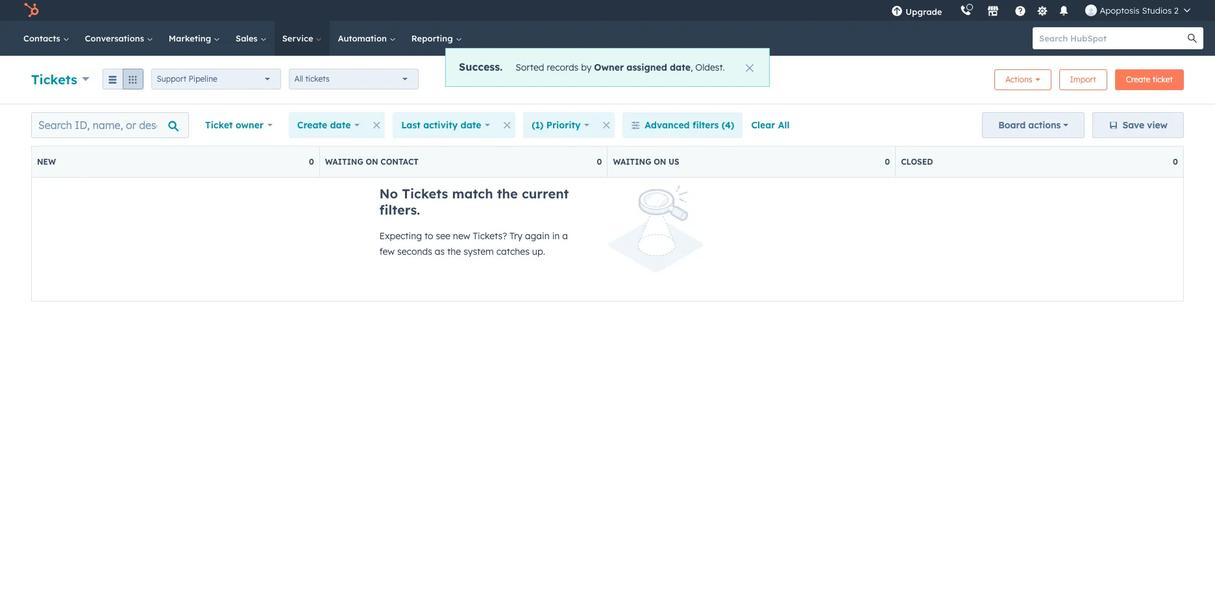 Task type: describe. For each thing, give the bounding box(es) containing it.
settings link
[[1034, 4, 1050, 17]]

waiting on us
[[613, 157, 679, 167]]

studios
[[1142, 5, 1172, 16]]

on for us
[[654, 157, 666, 167]]

advanced filters (4)
[[645, 119, 734, 131]]

priority
[[546, 119, 581, 131]]

actions
[[1028, 119, 1061, 131]]

success.
[[459, 60, 503, 73]]

menu containing apoptosis studios 2
[[882, 0, 1199, 21]]

pipeline
[[189, 74, 217, 84]]

last activity date
[[401, 119, 481, 131]]

sales
[[236, 33, 260, 43]]

reporting
[[411, 33, 455, 43]]

search button
[[1181, 27, 1203, 49]]

,
[[691, 62, 693, 73]]

marketing
[[169, 33, 214, 43]]

tickets?
[[473, 230, 507, 242]]

current
[[522, 186, 569, 202]]

the inside 'expecting to see new tickets? try again in a few seconds as the system catches up.'
[[447, 246, 461, 258]]

filters
[[693, 119, 719, 131]]

automation
[[338, 33, 389, 43]]

hubspot link
[[16, 3, 49, 18]]

(1)
[[532, 119, 544, 131]]

board actions
[[998, 119, 1061, 131]]

date inside "success." alert
[[670, 62, 691, 73]]

tickets button
[[31, 70, 89, 89]]

0 for waiting on us
[[885, 157, 890, 167]]

success. alert
[[445, 48, 770, 87]]

sales link
[[228, 21, 274, 56]]

service
[[282, 33, 316, 43]]

reporting link
[[404, 21, 470, 56]]

to
[[424, 230, 433, 242]]

last activity date button
[[393, 112, 499, 138]]

service link
[[274, 21, 330, 56]]

advanced filters (4) button
[[623, 112, 743, 138]]

contacts link
[[16, 21, 77, 56]]

the inside no tickets match the current filters.
[[497, 186, 518, 202]]

notifications image
[[1058, 6, 1070, 18]]

calling icon button
[[955, 2, 977, 19]]

all inside button
[[778, 119, 790, 131]]

owner
[[594, 62, 624, 73]]

save view button
[[1093, 112, 1184, 138]]

tickets inside popup button
[[31, 71, 77, 87]]

(1) priority button
[[523, 112, 598, 138]]

tickets banner
[[31, 66, 1184, 91]]

tickets inside no tickets match the current filters.
[[402, 186, 448, 202]]

actions
[[1005, 75, 1032, 84]]

waiting for waiting on contact
[[325, 157, 363, 167]]

actions button
[[994, 69, 1051, 90]]

2
[[1174, 5, 1179, 16]]

(4)
[[722, 119, 734, 131]]

create ticket
[[1126, 75, 1173, 84]]

few
[[379, 246, 395, 258]]

try
[[510, 230, 522, 242]]

marketing link
[[161, 21, 228, 56]]

seconds
[[397, 246, 432, 258]]

up.
[[532, 246, 545, 258]]

notifications button
[[1053, 0, 1075, 21]]

upgrade image
[[891, 6, 903, 18]]

0 horizontal spatial date
[[330, 119, 351, 131]]

help button
[[1010, 0, 1032, 21]]

clear all button
[[743, 112, 798, 138]]

as
[[435, 246, 445, 258]]

see
[[436, 230, 450, 242]]

no tickets match the current filters.
[[379, 186, 569, 218]]

board
[[998, 119, 1026, 131]]

ticket owner button
[[197, 112, 281, 138]]

by
[[581, 62, 592, 73]]

contacts
[[23, 33, 63, 43]]

marketplaces image
[[988, 6, 999, 18]]

save view
[[1122, 119, 1168, 131]]

system
[[464, 246, 494, 258]]

no
[[379, 186, 398, 202]]

records
[[547, 62, 579, 73]]

conversations
[[85, 33, 147, 43]]

import
[[1070, 75, 1096, 84]]

catches
[[496, 246, 530, 258]]

upgrade
[[906, 6, 942, 17]]

support
[[157, 74, 186, 84]]

new
[[37, 157, 56, 167]]



Task type: vqa. For each thing, say whether or not it's contained in the screenshot.
third '0' from the left
yes



Task type: locate. For each thing, give the bounding box(es) containing it.
clear all
[[751, 119, 790, 131]]

create for create ticket
[[1126, 75, 1150, 84]]

save
[[1122, 119, 1144, 131]]

on
[[366, 157, 378, 167], [654, 157, 666, 167]]

1 horizontal spatial the
[[497, 186, 518, 202]]

tickets
[[305, 74, 330, 84]]

1 horizontal spatial tickets
[[402, 186, 448, 202]]

waiting left us
[[613, 157, 651, 167]]

1 vertical spatial create
[[297, 119, 327, 131]]

create for create date
[[297, 119, 327, 131]]

apoptosis studios 2
[[1100, 5, 1179, 16]]

0 for waiting on contact
[[597, 157, 602, 167]]

create down all tickets
[[297, 119, 327, 131]]

1 vertical spatial tickets
[[402, 186, 448, 202]]

0 vertical spatial tickets
[[31, 71, 77, 87]]

1 vertical spatial the
[[447, 246, 461, 258]]

all tickets button
[[289, 69, 418, 90]]

all left tickets
[[294, 74, 303, 84]]

0
[[309, 157, 314, 167], [597, 157, 602, 167], [885, 157, 890, 167], [1173, 157, 1178, 167]]

0 horizontal spatial on
[[366, 157, 378, 167]]

0 down create date
[[309, 157, 314, 167]]

help image
[[1015, 6, 1026, 18]]

settings image
[[1037, 6, 1048, 17]]

new
[[453, 230, 470, 242]]

all inside popup button
[[294, 74, 303, 84]]

Search HubSpot search field
[[1033, 27, 1192, 49]]

hubspot image
[[23, 3, 39, 18]]

date down the all tickets popup button on the left top of page
[[330, 119, 351, 131]]

expecting to see new tickets? try again in a few seconds as the system catches up.
[[379, 230, 568, 258]]

activity
[[423, 119, 458, 131]]

tickets down contacts "link"
[[31, 71, 77, 87]]

marketplaces button
[[980, 0, 1007, 21]]

create ticket button
[[1115, 69, 1184, 90]]

on left us
[[654, 157, 666, 167]]

create
[[1126, 75, 1150, 84], [297, 119, 327, 131]]

assigned
[[627, 62, 667, 73]]

tickets
[[31, 71, 77, 87], [402, 186, 448, 202]]

view
[[1147, 119, 1168, 131]]

ticket
[[1153, 75, 1173, 84]]

create date
[[297, 119, 351, 131]]

waiting down create date popup button
[[325, 157, 363, 167]]

Search ID, name, or description search field
[[31, 112, 189, 138]]

0 left waiting on us
[[597, 157, 602, 167]]

sorted
[[516, 62, 544, 73]]

the
[[497, 186, 518, 202], [447, 246, 461, 258]]

close image
[[746, 64, 754, 72]]

0 horizontal spatial the
[[447, 246, 461, 258]]

0 horizontal spatial create
[[297, 119, 327, 131]]

board actions button
[[982, 112, 1085, 138]]

group
[[102, 69, 143, 90]]

a
[[562, 230, 568, 242]]

0 vertical spatial all
[[294, 74, 303, 84]]

ticket
[[205, 119, 233, 131]]

expecting
[[379, 230, 422, 242]]

menu
[[882, 0, 1199, 21]]

2 0 from the left
[[597, 157, 602, 167]]

3 0 from the left
[[885, 157, 890, 167]]

0 for closed
[[1173, 157, 1178, 167]]

sorted records by owner assigned date , oldest.
[[516, 62, 725, 73]]

1 horizontal spatial create
[[1126, 75, 1150, 84]]

date
[[670, 62, 691, 73], [330, 119, 351, 131], [461, 119, 481, 131]]

all right clear
[[778, 119, 790, 131]]

1 horizontal spatial all
[[778, 119, 790, 131]]

contact
[[381, 157, 419, 167]]

calling icon image
[[960, 5, 972, 17]]

1 on from the left
[[366, 157, 378, 167]]

2 horizontal spatial date
[[670, 62, 691, 73]]

2 waiting from the left
[[613, 157, 651, 167]]

0 for new
[[309, 157, 314, 167]]

0 down save view "button"
[[1173, 157, 1178, 167]]

automation link
[[330, 21, 404, 56]]

1 0 from the left
[[309, 157, 314, 167]]

search image
[[1188, 34, 1197, 43]]

date left oldest.
[[670, 62, 691, 73]]

apoptosis studios 2 button
[[1078, 0, 1198, 21]]

support pipeline button
[[151, 69, 281, 90]]

(1) priority
[[532, 119, 581, 131]]

conversations link
[[77, 21, 161, 56]]

0 vertical spatial create
[[1126, 75, 1150, 84]]

tickets right no at top
[[402, 186, 448, 202]]

us
[[669, 157, 679, 167]]

create left ticket
[[1126, 75, 1150, 84]]

on left contact
[[366, 157, 378, 167]]

import button
[[1059, 69, 1107, 90]]

clear
[[751, 119, 775, 131]]

0 horizontal spatial waiting
[[325, 157, 363, 167]]

waiting for waiting on us
[[613, 157, 651, 167]]

1 waiting from the left
[[325, 157, 363, 167]]

create date button
[[289, 112, 368, 138]]

waiting on contact
[[325, 157, 419, 167]]

0 horizontal spatial tickets
[[31, 71, 77, 87]]

create inside button
[[1126, 75, 1150, 84]]

advanced
[[645, 119, 690, 131]]

match
[[452, 186, 493, 202]]

0 left closed
[[885, 157, 890, 167]]

1 horizontal spatial date
[[461, 119, 481, 131]]

1 horizontal spatial waiting
[[613, 157, 651, 167]]

ticket owner
[[205, 119, 264, 131]]

1 horizontal spatial on
[[654, 157, 666, 167]]

create inside popup button
[[297, 119, 327, 131]]

the right as
[[447, 246, 461, 258]]

closed
[[901, 157, 933, 167]]

menu item
[[951, 0, 954, 21]]

waiting
[[325, 157, 363, 167], [613, 157, 651, 167]]

apoptosis
[[1100, 5, 1140, 16]]

2 on from the left
[[654, 157, 666, 167]]

0 vertical spatial the
[[497, 186, 518, 202]]

group inside tickets 'banner'
[[102, 69, 143, 90]]

0 horizontal spatial all
[[294, 74, 303, 84]]

on for contact
[[366, 157, 378, 167]]

tara schultz image
[[1086, 5, 1097, 16]]

again
[[525, 230, 550, 242]]

date right activity
[[461, 119, 481, 131]]

4 0 from the left
[[1173, 157, 1178, 167]]

the right match
[[497, 186, 518, 202]]

in
[[552, 230, 560, 242]]

filters.
[[379, 202, 420, 218]]

owner
[[236, 119, 264, 131]]

last
[[401, 119, 420, 131]]

all tickets
[[294, 74, 330, 84]]

support pipeline
[[157, 74, 217, 84]]

1 vertical spatial all
[[778, 119, 790, 131]]

oldest.
[[695, 62, 725, 73]]



